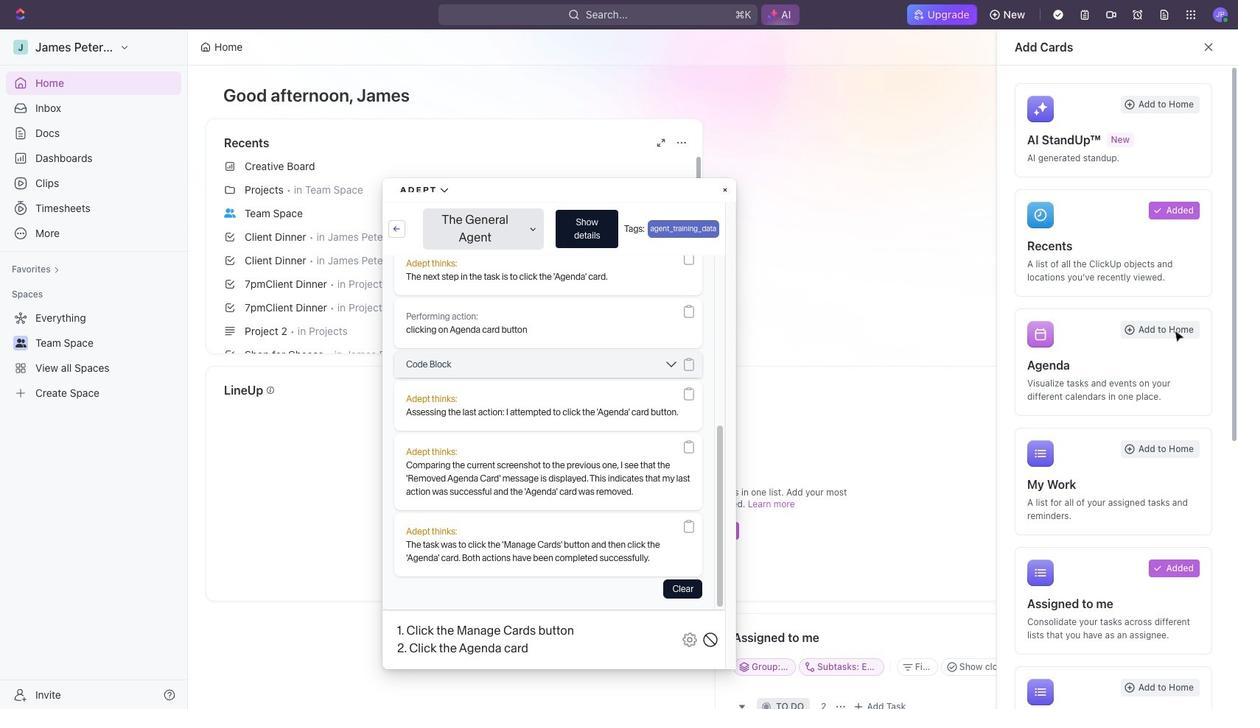 Task type: describe. For each thing, give the bounding box(es) containing it.
assigned to me image
[[1027, 560, 1054, 587]]

sidebar navigation
[[0, 29, 191, 710]]

james peterson's workspace, , element
[[13, 40, 28, 55]]

recents image
[[1027, 202, 1054, 228]]

my work image
[[1027, 441, 1054, 467]]

personal list image
[[1027, 679, 1054, 706]]



Task type: vqa. For each thing, say whether or not it's contained in the screenshot.
fifth Row from the top
no



Task type: locate. For each thing, give the bounding box(es) containing it.
ai standup™ image
[[1027, 96, 1054, 122]]

tree inside sidebar navigation
[[6, 307, 181, 405]]

Search tasks... text field
[[1026, 657, 1136, 679]]

tree
[[6, 307, 181, 405]]

0 vertical spatial user group image
[[224, 208, 236, 218]]

0 horizontal spatial user group image
[[15, 339, 26, 348]]

user group image
[[224, 208, 236, 218], [15, 339, 26, 348]]

1 horizontal spatial user group image
[[224, 208, 236, 218]]

user group image inside sidebar navigation
[[15, 339, 26, 348]]

agenda image
[[1027, 321, 1054, 348]]

1 vertical spatial user group image
[[15, 339, 26, 348]]



